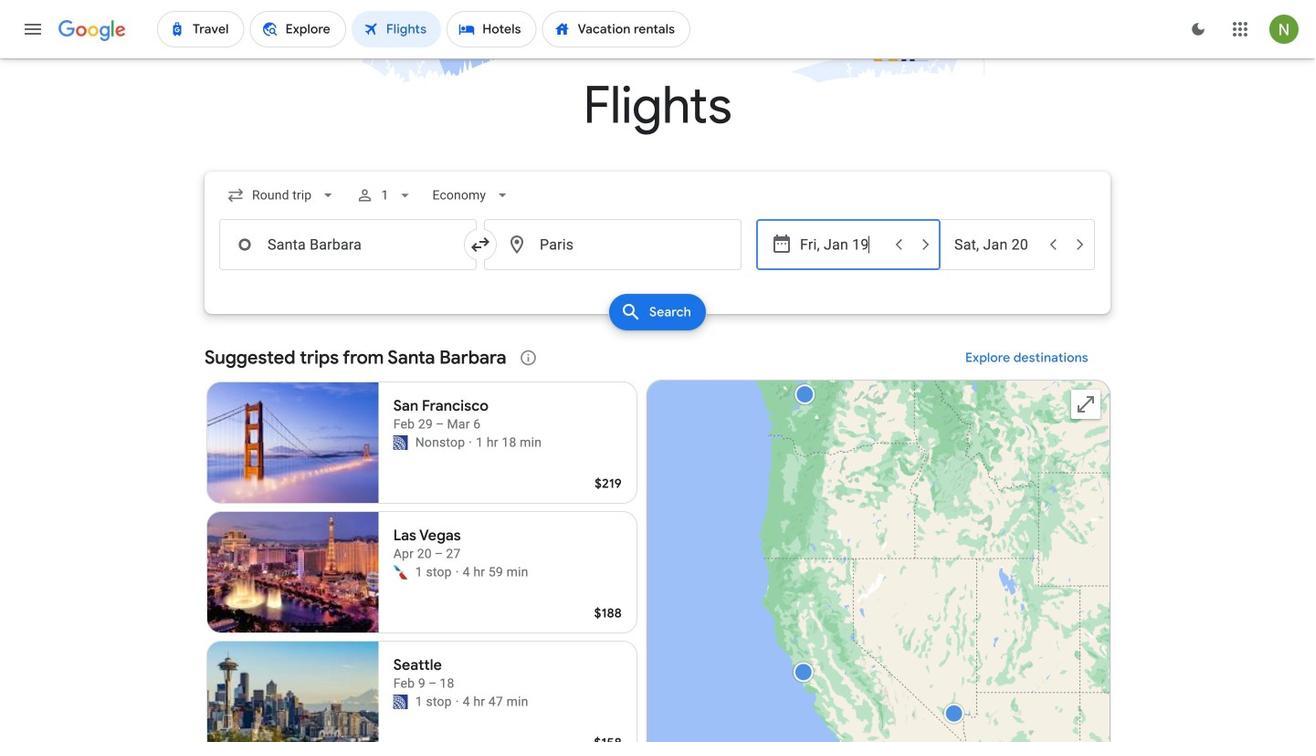 Task type: locate. For each thing, give the bounding box(es) containing it.
main menu image
[[22, 18, 44, 40]]

None text field
[[219, 219, 477, 270], [484, 219, 742, 270], [219, 219, 477, 270], [484, 219, 742, 270]]

0 horizontal spatial  image
[[456, 564, 459, 582]]

1 horizontal spatial  image
[[469, 434, 472, 452]]

 image right american icon
[[456, 564, 459, 582]]

Flight search field
[[190, 172, 1126, 336]]

None field
[[219, 179, 345, 212], [425, 179, 519, 212], [219, 179, 345, 212], [425, 179, 519, 212]]

 image right united icon
[[469, 434, 472, 452]]

swap origin and destination. image
[[470, 234, 492, 256]]

Departure text field
[[800, 220, 884, 270]]

 image
[[469, 434, 472, 452], [456, 564, 459, 582]]

american image
[[394, 566, 408, 580]]

united image
[[394, 436, 408, 450]]

 image
[[456, 693, 459, 712]]

1 vertical spatial  image
[[456, 564, 459, 582]]

change appearance image
[[1177, 7, 1221, 51]]

0 vertical spatial  image
[[469, 434, 472, 452]]



Task type: vqa. For each thing, say whether or not it's contained in the screenshot.
Main menu "IMAGE"
yes



Task type: describe. For each thing, give the bounding box(es) containing it.
united image
[[394, 695, 408, 710]]

158 US dollars text field
[[594, 735, 622, 743]]

219 US dollars text field
[[595, 476, 622, 492]]

Return text field
[[955, 220, 1039, 270]]

 image for american icon
[[456, 564, 459, 582]]

 image for united icon
[[469, 434, 472, 452]]

188 US dollars text field
[[594, 606, 622, 622]]

suggested trips from santa barbara region
[[205, 336, 1111, 743]]



